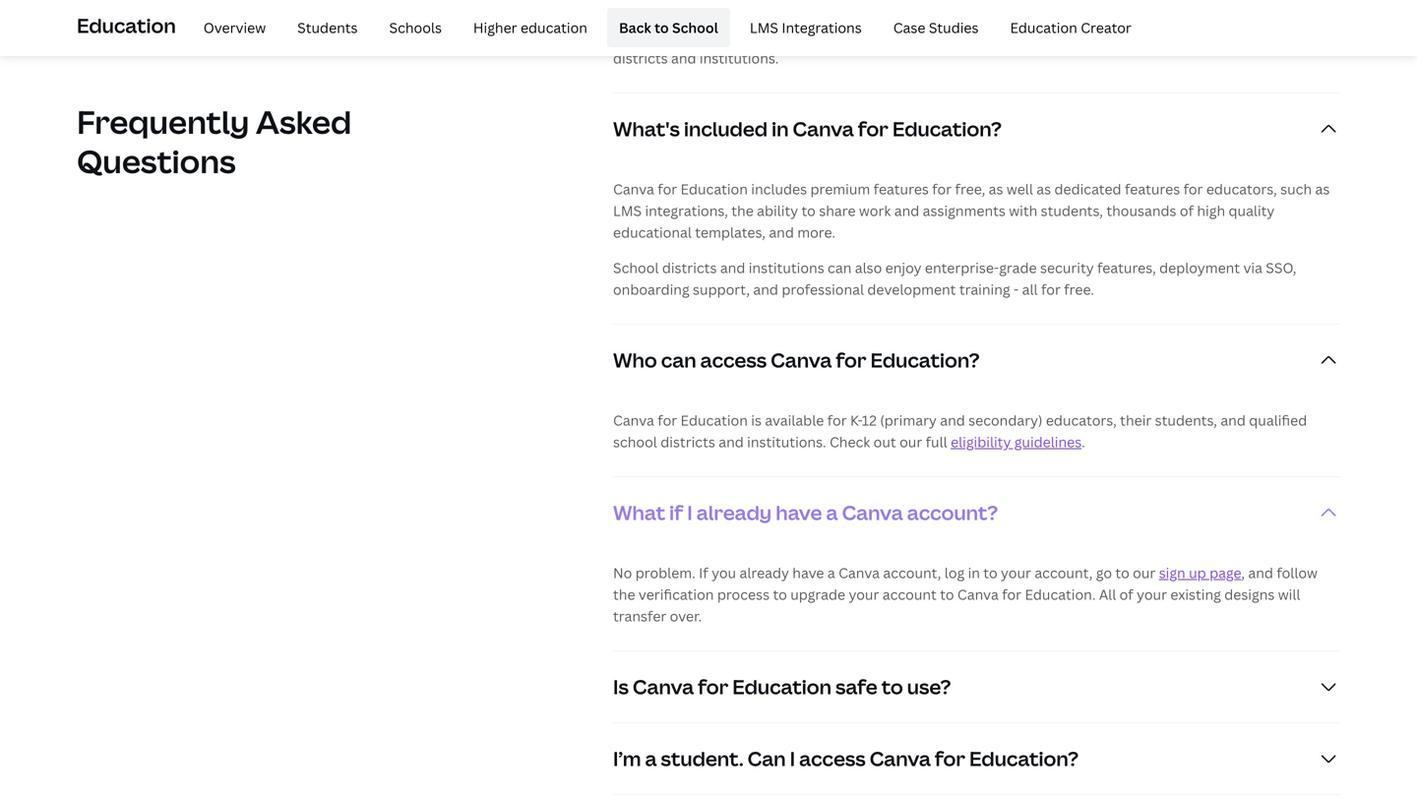 Task type: describe. For each thing, give the bounding box(es) containing it.
school districts and institutions can also enjoy enterprise-grade security features, deployment via sso, onboarding support, and professional development training - all for free.
[[613, 259, 1297, 299]]

with inside canva for education includes premium features for free, as well as dedicated features for educators, such as lms integrations, the ability to share work and assignments with students, thousands of high quality educational templates, and more.
[[1009, 202, 1038, 220]]

studies
[[929, 18, 979, 37]]

1 horizontal spatial your
[[1001, 564, 1032, 583]]

our inside yes - it's 100% free, with no paywalls or nasty surprises. it's our commitment that canva for education will remain 100% free for k-12 (primary and secondary) educators, their students, as well as qualified school districts and institutions.
[[1008, 6, 1030, 24]]

will inside , and follow the verification process to upgrade your account to canva for education. all of your existing designs will transfer over.
[[1278, 585, 1301, 604]]

free
[[704, 27, 731, 46]]

included
[[684, 115, 768, 142]]

free, inside yes - it's 100% free, with no paywalls or nasty surprises. it's our commitment that canva for education will remain 100% free for k-12 (primary and secondary) educators, their students, as well as qualified school districts and institutions.
[[712, 6, 742, 24]]

training
[[960, 280, 1011, 299]]

higher education
[[473, 18, 588, 37]]

also
[[855, 259, 882, 277]]

page
[[1210, 564, 1242, 583]]

existing
[[1171, 585, 1222, 604]]

1 horizontal spatial i
[[790, 745, 796, 773]]

more.
[[798, 223, 836, 242]]

if
[[699, 564, 709, 583]]

all
[[1099, 585, 1117, 604]]

lms inside canva for education includes premium features for free, as well as dedicated features for educators, such as lms integrations, the ability to share work and assignments with students, thousands of high quality educational templates, and more.
[[613, 202, 642, 220]]

of inside , and follow the verification process to upgrade your account to canva for education. all of your existing designs will transfer over.
[[1120, 585, 1134, 604]]

is
[[613, 674, 629, 701]]

for left is
[[658, 411, 677, 430]]

enterprise-
[[925, 259, 999, 277]]

access inside dropdown button
[[701, 347, 767, 374]]

education
[[521, 18, 588, 37]]

qualified inside canva for education is available for k-12 (primary and secondary) educators, their students, and qualified school districts and institutions. check out our full
[[1250, 411, 1308, 430]]

dedicated
[[1055, 180, 1122, 199]]

1 vertical spatial a
[[828, 564, 836, 583]]

i'm
[[613, 745, 641, 773]]

canva inside yes - it's 100% free, with no paywalls or nasty surprises. it's our commitment that canva for education will remain 100% free for k-12 (primary and secondary) educators, their students, as well as qualified school districts and institutions.
[[1154, 6, 1195, 24]]

education.
[[1025, 585, 1096, 604]]

secondary) inside canva for education is available for k-12 (primary and secondary) educators, their students, and qualified school districts and institutions. check out our full
[[969, 411, 1043, 430]]

grade
[[999, 259, 1037, 277]]

overview link
[[192, 8, 278, 47]]

their inside yes - it's 100% free, with no paywalls or nasty surprises. it's our commitment that canva for education will remain 100% free for k-12 (primary and secondary) educators, their students, as well as qualified school districts and institutions.
[[1027, 27, 1059, 46]]

to right "log"
[[984, 564, 998, 583]]

educators, inside canva for education includes premium features for free, as well as dedicated features for educators, such as lms integrations, the ability to share work and assignments with students, thousands of high quality educational templates, and more.
[[1207, 180, 1278, 199]]

creator
[[1081, 18, 1132, 37]]

in inside 'dropdown button'
[[772, 115, 789, 142]]

a inside what if i already have a canva account? dropdown button
[[826, 499, 838, 526]]

education inside yes - it's 100% free, with no paywalls or nasty surprises. it's our commitment that canva for education will remain 100% free for k-12 (primary and secondary) educators, their students, as well as qualified school districts and institutions.
[[1221, 6, 1288, 24]]

education creator link
[[999, 8, 1144, 47]]

institutions
[[749, 259, 825, 277]]

1 account, from the left
[[883, 564, 942, 583]]

frequently asked questions
[[77, 100, 352, 183]]

canva down "use?"
[[870, 745, 931, 773]]

free, inside canva for education includes premium features for free, as well as dedicated features for educators, such as lms integrations, the ability to share work and assignments with students, thousands of high quality educational templates, and more.
[[955, 180, 986, 199]]

menu bar containing overview
[[184, 8, 1144, 47]]

out
[[874, 433, 897, 452]]

high
[[1197, 202, 1226, 220]]

of inside canva for education includes premium features for free, as well as dedicated features for educators, such as lms integrations, the ability to share work and assignments with students, thousands of high quality educational templates, and more.
[[1180, 202, 1194, 220]]

0 vertical spatial 100%
[[671, 6, 709, 24]]

no
[[777, 6, 794, 24]]

onboarding
[[613, 280, 690, 299]]

includes
[[751, 180, 807, 199]]

i'm a student. can i access canva for education? button
[[613, 724, 1341, 795]]

enjoy
[[886, 259, 922, 277]]

questions
[[77, 140, 236, 183]]

,
[[1242, 564, 1245, 583]]

canva inside canva for education is available for k-12 (primary and secondary) educators, their students, and qualified school districts and institutions. check out our full
[[613, 411, 655, 430]]

guidelines
[[1015, 433, 1082, 452]]

students
[[297, 18, 358, 37]]

for inside , and follow the verification process to upgrade your account to canva for education. all of your existing designs will transfer over.
[[1002, 585, 1022, 604]]

sso,
[[1266, 259, 1297, 277]]

who can access canva for education? button
[[613, 325, 1341, 396]]

districts inside canva for education is available for k-12 (primary and secondary) educators, their students, and qualified school districts and institutions. check out our full
[[661, 433, 716, 452]]

for right free
[[734, 27, 754, 46]]

over.
[[670, 607, 702, 626]]

access inside dropdown button
[[800, 745, 866, 773]]

case
[[894, 18, 926, 37]]

education? for who can access canva for education?
[[871, 347, 980, 374]]

for up integrations,
[[658, 180, 677, 199]]

problem.
[[636, 564, 696, 583]]

share
[[819, 202, 856, 220]]

for up check
[[828, 411, 847, 430]]

full
[[926, 433, 948, 452]]

work
[[859, 202, 891, 220]]

0 vertical spatial school
[[672, 18, 719, 37]]

for right that
[[1198, 6, 1218, 24]]

back
[[619, 18, 652, 37]]

security
[[1041, 259, 1094, 277]]

our inside canva for education is available for k-12 (primary and secondary) educators, their students, and qualified school districts and institutions. check out our full
[[900, 433, 923, 452]]

for up high
[[1184, 180, 1203, 199]]

nasty
[[876, 6, 913, 24]]

log
[[945, 564, 965, 583]]

for up assignments
[[933, 180, 952, 199]]

for up student.
[[698, 674, 729, 701]]

eligibility guidelines link
[[951, 433, 1082, 452]]

you
[[712, 564, 736, 583]]

support,
[[693, 280, 750, 299]]

qualified inside yes - it's 100% free, with no paywalls or nasty surprises. it's our commitment that canva for education will remain 100% free for k-12 (primary and secondary) educators, their students, as well as qualified school districts and institutions.
[[1194, 27, 1252, 46]]

to right go
[[1116, 564, 1130, 583]]

it's
[[984, 6, 1004, 24]]

well inside canva for education includes premium features for free, as well as dedicated features for educators, such as lms integrations, the ability to share work and assignments with students, thousands of high quality educational templates, and more.
[[1007, 180, 1034, 199]]

safe
[[836, 674, 878, 701]]

what if i already have a canva account? button
[[613, 478, 1341, 549]]

schools
[[389, 18, 442, 37]]

up
[[1189, 564, 1207, 583]]

secondary) inside yes - it's 100% free, with no paywalls or nasty surprises. it's our commitment that canva for education will remain 100% free for k-12 (primary and secondary) educators, their students, as well as qualified school districts and institutions.
[[876, 27, 950, 46]]

via
[[1244, 259, 1263, 277]]

education? for what's included in canva for education?
[[893, 115, 1002, 142]]

2 horizontal spatial your
[[1137, 585, 1168, 604]]

students, inside canva for education is available for k-12 (primary and secondary) educators, their students, and qualified school districts and institutions. check out our full
[[1155, 411, 1218, 430]]

free.
[[1064, 280, 1095, 299]]

who
[[613, 347, 657, 374]]

paywalls
[[798, 6, 855, 24]]

2 vertical spatial our
[[1133, 564, 1156, 583]]

districts inside yes - it's 100% free, with no paywalls or nasty surprises. it's our commitment that canva for education will remain 100% free for k-12 (primary and secondary) educators, their students, as well as qualified school districts and institutions.
[[613, 49, 668, 68]]

integrations
[[782, 18, 862, 37]]

is
[[751, 411, 762, 430]]

eligibility
[[951, 433, 1011, 452]]

educational
[[613, 223, 692, 242]]

(primary inside yes - it's 100% free, with no paywalls or nasty surprises. it's our commitment that canva for education will remain 100% free for k-12 (primary and secondary) educators, their students, as well as qualified school districts and institutions.
[[787, 27, 844, 46]]

student.
[[661, 745, 744, 773]]

students link
[[286, 8, 370, 47]]

professional
[[782, 280, 864, 299]]

canva inside , and follow the verification process to upgrade your account to canva for education. all of your existing designs will transfer over.
[[958, 585, 999, 604]]

education inside canva for education is available for k-12 (primary and secondary) educators, their students, and qualified school districts and institutions. check out our full
[[681, 411, 748, 430]]

- inside yes - it's 100% free, with no paywalls or nasty surprises. it's our commitment that canva for education will remain 100% free for k-12 (primary and secondary) educators, their students, as well as qualified school districts and institutions.
[[639, 6, 644, 24]]

eligibility guidelines .
[[951, 433, 1086, 452]]

to inside canva for education includes premium features for free, as well as dedicated features for educators, such as lms integrations, the ability to share work and assignments with students, thousands of high quality educational templates, and more.
[[802, 202, 816, 220]]

what if i already have a canva account?
[[613, 499, 998, 526]]

1 features from the left
[[874, 180, 929, 199]]

if
[[670, 499, 683, 526]]

commitment
[[1034, 6, 1119, 24]]

0 horizontal spatial your
[[849, 585, 879, 604]]

upgrade
[[791, 585, 846, 604]]



Task type: locate. For each thing, give the bounding box(es) containing it.
canva inside dropdown button
[[771, 347, 832, 374]]

our left full
[[900, 433, 923, 452]]

to down "log"
[[940, 585, 954, 604]]

12 inside yes - it's 100% free, with no paywalls or nasty surprises. it's our commitment that canva for education will remain 100% free for k-12 (primary and secondary) educators, their students, as well as qualified school districts and institutions.
[[769, 27, 784, 46]]

1 horizontal spatial our
[[1008, 6, 1030, 24]]

1 horizontal spatial in
[[968, 564, 980, 583]]

features,
[[1098, 259, 1156, 277]]

assignments
[[923, 202, 1006, 220]]

your left account at the bottom of page
[[849, 585, 879, 604]]

to up "more."
[[802, 202, 816, 220]]

0 vertical spatial qualified
[[1194, 27, 1252, 46]]

1 vertical spatial our
[[900, 433, 923, 452]]

in right included
[[772, 115, 789, 142]]

(primary up "out"
[[880, 411, 937, 430]]

our left 'sign'
[[1133, 564, 1156, 583]]

for inside school districts and institutions can also enjoy enterprise-grade security features, deployment via sso, onboarding support, and professional development training - all for free.
[[1041, 280, 1061, 299]]

0 vertical spatial can
[[828, 259, 852, 277]]

0 vertical spatial districts
[[613, 49, 668, 68]]

0 horizontal spatial account,
[[883, 564, 942, 583]]

sign
[[1159, 564, 1186, 583]]

templates,
[[695, 223, 766, 242]]

education? inside dropdown button
[[871, 347, 980, 374]]

already right "if"
[[697, 499, 772, 526]]

1 vertical spatial school
[[613, 259, 659, 277]]

secondary)
[[876, 27, 950, 46], [969, 411, 1043, 430]]

1 vertical spatial -
[[1014, 280, 1019, 299]]

to right back on the top of page
[[655, 18, 669, 37]]

100% right 'it's'
[[671, 6, 709, 24]]

school inside school districts and institutions can also enjoy enterprise-grade security features, deployment via sso, onboarding support, and professional development training - all for free.
[[613, 259, 659, 277]]

1 vertical spatial i
[[790, 745, 796, 773]]

0 horizontal spatial free,
[[712, 6, 742, 24]]

1 vertical spatial with
[[1009, 202, 1038, 220]]

to right process
[[773, 585, 787, 604]]

1 horizontal spatial k-
[[851, 411, 862, 430]]

well inside yes - it's 100% free, with no paywalls or nasty surprises. it's our commitment that canva for education will remain 100% free for k-12 (primary and secondary) educators, their students, as well as qualified school districts and institutions.
[[1146, 27, 1172, 46]]

1 horizontal spatial secondary)
[[969, 411, 1043, 430]]

education?
[[893, 115, 1002, 142], [871, 347, 980, 374], [970, 745, 1079, 773]]

1 horizontal spatial features
[[1125, 180, 1181, 199]]

0 vertical spatial students,
[[1062, 27, 1124, 46]]

i'm a student. can i access canva for education?
[[613, 745, 1079, 773]]

1 horizontal spatial well
[[1146, 27, 1172, 46]]

a up the upgrade
[[828, 564, 836, 583]]

canva up available at the right bottom of page
[[771, 347, 832, 374]]

1 vertical spatial will
[[1278, 585, 1301, 604]]

1 horizontal spatial free,
[[955, 180, 986, 199]]

access up is
[[701, 347, 767, 374]]

for inside 'dropdown button'
[[858, 115, 889, 142]]

0 vertical spatial educators,
[[953, 27, 1024, 46]]

(primary down paywalls at right
[[787, 27, 844, 46]]

education? up assignments
[[893, 115, 1002, 142]]

1 vertical spatial school
[[613, 433, 657, 452]]

0 horizontal spatial i
[[687, 499, 693, 526]]

to
[[655, 18, 669, 37], [802, 202, 816, 220], [984, 564, 998, 583], [1116, 564, 1130, 583], [773, 585, 787, 604], [940, 585, 954, 604], [882, 674, 903, 701]]

k- inside canva for education is available for k-12 (primary and secondary) educators, their students, and qualified school districts and institutions. check out our full
[[851, 411, 862, 430]]

institutions. inside canva for education is available for k-12 (primary and secondary) educators, their students, and qualified school districts and institutions. check out our full
[[747, 433, 826, 452]]

your down 'sign'
[[1137, 585, 1168, 604]]

deployment
[[1160, 259, 1240, 277]]

for right all
[[1041, 280, 1061, 299]]

lms integrations link
[[738, 8, 874, 47]]

1 vertical spatial their
[[1120, 411, 1152, 430]]

districts up "if"
[[661, 433, 716, 452]]

higher
[[473, 18, 517, 37]]

12
[[769, 27, 784, 46], [862, 411, 877, 430]]

canva inside canva for education includes premium features for free, as well as dedicated features for educators, such as lms integrations, the ability to share work and assignments with students, thousands of high quality educational templates, and more.
[[613, 180, 655, 199]]

0 horizontal spatial the
[[613, 585, 635, 604]]

quality
[[1229, 202, 1275, 220]]

what's
[[613, 115, 680, 142]]

education inside dropdown button
[[733, 674, 832, 701]]

education? inside dropdown button
[[970, 745, 1079, 773]]

for down "use?"
[[935, 745, 966, 773]]

use?
[[907, 674, 951, 701]]

0 horizontal spatial their
[[1027, 27, 1059, 46]]

0 horizontal spatial access
[[701, 347, 767, 374]]

canva down "log"
[[958, 585, 999, 604]]

0 vertical spatial in
[[772, 115, 789, 142]]

12 inside canva for education is available for k-12 (primary and secondary) educators, their students, and qualified school districts and institutions. check out our full
[[862, 411, 877, 430]]

already up process
[[740, 564, 789, 583]]

the down no
[[613, 585, 635, 604]]

1 vertical spatial educators,
[[1207, 180, 1278, 199]]

a down check
[[826, 499, 838, 526]]

canva up premium
[[793, 115, 854, 142]]

as left dedicated
[[1037, 180, 1051, 199]]

(primary inside canva for education is available for k-12 (primary and secondary) educators, their students, and qualified school districts and institutions. check out our full
[[880, 411, 937, 430]]

0 horizontal spatial k-
[[757, 27, 769, 46]]

institutions. down free
[[700, 49, 779, 68]]

as right creator
[[1176, 27, 1190, 46]]

1 horizontal spatial (primary
[[880, 411, 937, 430]]

development
[[868, 280, 956, 299]]

with up grade
[[1009, 202, 1038, 220]]

0 horizontal spatial -
[[639, 6, 644, 24]]

educators, down it's
[[953, 27, 1024, 46]]

education? inside 'dropdown button'
[[893, 115, 1002, 142]]

2 horizontal spatial our
[[1133, 564, 1156, 583]]

educators, up quality
[[1207, 180, 1278, 199]]

0 horizontal spatial of
[[1120, 585, 1134, 604]]

a
[[826, 499, 838, 526], [828, 564, 836, 583], [645, 745, 657, 773]]

for down 'professional'
[[836, 347, 867, 374]]

i right "if"
[[687, 499, 693, 526]]

1 horizontal spatial of
[[1180, 202, 1194, 220]]

1 horizontal spatial their
[[1120, 411, 1152, 430]]

1 vertical spatial k-
[[851, 411, 862, 430]]

education inside canva for education includes premium features for free, as well as dedicated features for educators, such as lms integrations, the ability to share work and assignments with students, thousands of high quality educational templates, and more.
[[681, 180, 748, 199]]

1 horizontal spatial the
[[732, 202, 754, 220]]

all
[[1022, 280, 1038, 299]]

0 vertical spatial have
[[776, 499, 822, 526]]

can inside dropdown button
[[661, 347, 697, 374]]

education creator
[[1010, 18, 1132, 37]]

0 vertical spatial well
[[1146, 27, 1172, 46]]

to right safe
[[882, 674, 903, 701]]

1 horizontal spatial account,
[[1035, 564, 1093, 583]]

our
[[1008, 6, 1030, 24], [900, 433, 923, 452], [1133, 564, 1156, 583]]

institutions. down available at the right bottom of page
[[747, 433, 826, 452]]

1 horizontal spatial school
[[672, 18, 719, 37]]

available
[[765, 411, 824, 430]]

menu bar
[[184, 8, 1144, 47]]

and inside , and follow the verification process to upgrade your account to canva for education. all of your existing designs will transfer over.
[[1249, 564, 1274, 583]]

100% down 'it's'
[[663, 27, 701, 46]]

integrations,
[[645, 202, 728, 220]]

who can access canva for education?
[[613, 347, 980, 374]]

k- inside yes - it's 100% free, with no paywalls or nasty surprises. it's our commitment that canva for education will remain 100% free for k-12 (primary and secondary) educators, their students, as well as qualified school districts and institutions.
[[757, 27, 769, 46]]

1 vertical spatial institutions.
[[747, 433, 826, 452]]

districts inside school districts and institutions can also enjoy enterprise-grade security features, deployment via sso, onboarding support, and professional development training - all for free.
[[662, 259, 717, 277]]

education
[[1221, 6, 1288, 24], [77, 12, 176, 39], [1010, 18, 1078, 37], [681, 180, 748, 199], [681, 411, 748, 430], [733, 674, 832, 701]]

back to school link
[[607, 8, 730, 47]]

case studies
[[894, 18, 979, 37]]

canva inside 'dropdown button'
[[793, 115, 854, 142]]

12 down no
[[769, 27, 784, 46]]

well
[[1146, 27, 1172, 46], [1007, 180, 1034, 199]]

1 vertical spatial qualified
[[1250, 411, 1308, 430]]

0 horizontal spatial with
[[745, 6, 774, 24]]

yes - it's 100% free, with no paywalls or nasty surprises. it's our commitment that canva for education will remain 100% free for k-12 (primary and secondary) educators, their students, as well as qualified school districts and institutions.
[[613, 6, 1314, 68]]

.
[[1082, 433, 1086, 452]]

can right who
[[661, 347, 697, 374]]

a right i'm
[[645, 745, 657, 773]]

our right it's
[[1008, 6, 1030, 24]]

0 vertical spatial school
[[1255, 27, 1299, 46]]

secondary) up eligibility guidelines link at the bottom of the page
[[969, 411, 1043, 430]]

k-
[[757, 27, 769, 46], [851, 411, 862, 430]]

with left no
[[745, 6, 774, 24]]

2 features from the left
[[1125, 180, 1181, 199]]

with inside yes - it's 100% free, with no paywalls or nasty surprises. it's our commitment that canva for education will remain 100% free for k-12 (primary and secondary) educators, their students, as well as qualified school districts and institutions.
[[745, 6, 774, 24]]

their inside canva for education is available for k-12 (primary and secondary) educators, their students, and qualified school districts and institutions. check out our full
[[1120, 411, 1152, 430]]

lms right free
[[750, 18, 779, 37]]

2 horizontal spatial educators,
[[1207, 180, 1278, 199]]

for inside dropdown button
[[836, 347, 867, 374]]

free,
[[712, 6, 742, 24], [955, 180, 986, 199]]

features up work
[[874, 180, 929, 199]]

the up templates,
[[732, 202, 754, 220]]

0 horizontal spatial lms
[[613, 202, 642, 220]]

1 vertical spatial free,
[[955, 180, 986, 199]]

- left all
[[1014, 280, 1019, 299]]

account?
[[907, 499, 998, 526]]

remain
[[613, 27, 659, 46]]

0 horizontal spatial school
[[613, 259, 659, 277]]

is canva for education safe to use? button
[[613, 652, 1341, 723]]

0 vertical spatial with
[[745, 6, 774, 24]]

a inside i'm a student. can i access canva for education? dropdown button
[[645, 745, 657, 773]]

, and follow the verification process to upgrade your account to canva for education. all of your existing designs will transfer over.
[[613, 564, 1318, 626]]

2 vertical spatial districts
[[661, 433, 716, 452]]

canva right is
[[633, 674, 694, 701]]

canva for education includes premium features for free, as well as dedicated features for educators, such as lms integrations, the ability to share work and assignments with students, thousands of high quality educational templates, and more.
[[613, 180, 1330, 242]]

it's
[[647, 6, 667, 24]]

100%
[[671, 6, 709, 24], [663, 27, 701, 46]]

account
[[883, 585, 937, 604]]

1 vertical spatial (primary
[[880, 411, 937, 430]]

1 vertical spatial secondary)
[[969, 411, 1043, 430]]

school right 'it's'
[[672, 18, 719, 37]]

i right can
[[790, 745, 796, 773]]

lms integrations
[[750, 18, 862, 37]]

0 vertical spatial 12
[[769, 27, 784, 46]]

1 horizontal spatial access
[[800, 745, 866, 773]]

- left 'it's'
[[639, 6, 644, 24]]

12 up "out"
[[862, 411, 877, 430]]

k- up check
[[851, 411, 862, 430]]

0 horizontal spatial educators,
[[953, 27, 1024, 46]]

account, up education.
[[1035, 564, 1093, 583]]

school up onboarding
[[613, 259, 659, 277]]

for
[[1198, 6, 1218, 24], [734, 27, 754, 46], [858, 115, 889, 142], [658, 180, 677, 199], [933, 180, 952, 199], [1184, 180, 1203, 199], [1041, 280, 1061, 299], [836, 347, 867, 374], [658, 411, 677, 430], [828, 411, 847, 430], [1002, 585, 1022, 604], [698, 674, 729, 701], [935, 745, 966, 773]]

canva right that
[[1154, 6, 1195, 24]]

can inside school districts and institutions can also enjoy enterprise-grade security features, deployment via sso, onboarding support, and professional development training - all for free.
[[828, 259, 852, 277]]

education? down the development
[[871, 347, 980, 374]]

0 vertical spatial institutions.
[[700, 49, 779, 68]]

will inside yes - it's 100% free, with no paywalls or nasty surprises. it's our commitment that canva for education will remain 100% free for k-12 (primary and secondary) educators, their students, as well as qualified school districts and institutions.
[[1292, 6, 1314, 24]]

as down that
[[1128, 27, 1142, 46]]

education? down the is canva for education safe to use? dropdown button on the bottom of the page
[[970, 745, 1079, 773]]

can
[[828, 259, 852, 277], [661, 347, 697, 374]]

school inside yes - it's 100% free, with no paywalls or nasty surprises. it's our commitment that canva for education will remain 100% free for k-12 (primary and secondary) educators, their students, as well as qualified school districts and institutions.
[[1255, 27, 1299, 46]]

1 vertical spatial education?
[[871, 347, 980, 374]]

1 vertical spatial well
[[1007, 180, 1034, 199]]

0 vertical spatial free,
[[712, 6, 742, 24]]

1 horizontal spatial can
[[828, 259, 852, 277]]

access right can
[[800, 745, 866, 773]]

in right "log"
[[968, 564, 980, 583]]

ability
[[757, 202, 798, 220]]

institutions.
[[700, 49, 779, 68], [747, 433, 826, 452]]

1 vertical spatial the
[[613, 585, 635, 604]]

of right all on the bottom of page
[[1120, 585, 1134, 604]]

the inside , and follow the verification process to upgrade your account to canva for education. all of your existing designs will transfer over.
[[613, 585, 635, 604]]

already
[[697, 499, 772, 526], [740, 564, 789, 583]]

process
[[717, 585, 770, 604]]

0 vertical spatial already
[[697, 499, 772, 526]]

districts up support,
[[662, 259, 717, 277]]

1 vertical spatial 12
[[862, 411, 877, 430]]

asked
[[256, 100, 352, 143]]

0 vertical spatial lms
[[750, 18, 779, 37]]

students, inside yes - it's 100% free, with no paywalls or nasty surprises. it's our commitment that canva for education will remain 100% free for k-12 (primary and secondary) educators, their students, as well as qualified school districts and institutions.
[[1062, 27, 1124, 46]]

0 vertical spatial access
[[701, 347, 767, 374]]

free, up assignments
[[955, 180, 986, 199]]

features up thousands
[[1125, 180, 1181, 199]]

your
[[1001, 564, 1032, 583], [849, 585, 879, 604], [1137, 585, 1168, 604]]

secondary) down nasty
[[876, 27, 950, 46]]

1 horizontal spatial with
[[1009, 202, 1038, 220]]

back to school
[[619, 18, 719, 37]]

no problem. if you already have a canva account, log in to your account, go to our sign up page
[[613, 564, 1242, 583]]

- inside school districts and institutions can also enjoy enterprise-grade security features, deployment via sso, onboarding support, and professional development training - all for free.
[[1014, 280, 1019, 299]]

what
[[613, 499, 666, 526]]

0 horizontal spatial well
[[1007, 180, 1034, 199]]

well down that
[[1146, 27, 1172, 46]]

0 vertical spatial the
[[732, 202, 754, 220]]

transfer
[[613, 607, 667, 626]]

already inside dropdown button
[[697, 499, 772, 526]]

is canva for education safe to use?
[[613, 674, 951, 701]]

2 account, from the left
[[1035, 564, 1093, 583]]

for left education.
[[1002, 585, 1022, 604]]

follow
[[1277, 564, 1318, 583]]

1 vertical spatial already
[[740, 564, 789, 583]]

features
[[874, 180, 929, 199], [1125, 180, 1181, 199]]

canva for education is available for k-12 (primary and secondary) educators, their students, and qualified school districts and institutions. check out our full
[[613, 411, 1308, 452]]

as right such
[[1316, 180, 1330, 199]]

canva down "out"
[[842, 499, 903, 526]]

1 vertical spatial access
[[800, 745, 866, 773]]

that
[[1123, 6, 1150, 24]]

0 vertical spatial will
[[1292, 6, 1314, 24]]

0 horizontal spatial secondary)
[[876, 27, 950, 46]]

can
[[748, 745, 786, 773]]

0 vertical spatial (primary
[[787, 27, 844, 46]]

as up assignments
[[989, 180, 1004, 199]]

0 horizontal spatial features
[[874, 180, 929, 199]]

0 vertical spatial a
[[826, 499, 838, 526]]

educators, up '.'
[[1046, 411, 1117, 430]]

educators, inside canva for education is available for k-12 (primary and secondary) educators, their students, and qualified school districts and institutions. check out our full
[[1046, 411, 1117, 430]]

canva down who
[[613, 411, 655, 430]]

have inside what if i already have a canva account? dropdown button
[[776, 499, 822, 526]]

institutions. inside yes - it's 100% free, with no paywalls or nasty surprises. it's our commitment that canva for education will remain 100% free for k-12 (primary and secondary) educators, their students, as well as qualified school districts and institutions.
[[700, 49, 779, 68]]

0 horizontal spatial school
[[613, 433, 657, 452]]

the
[[732, 202, 754, 220], [613, 585, 635, 604]]

canva up "educational"
[[613, 180, 655, 199]]

verification
[[639, 585, 714, 604]]

lms inside 'link'
[[750, 18, 779, 37]]

0 horizontal spatial in
[[772, 115, 789, 142]]

designs
[[1225, 585, 1275, 604]]

0 horizontal spatial can
[[661, 347, 697, 374]]

1 horizontal spatial school
[[1255, 27, 1299, 46]]

0 vertical spatial our
[[1008, 6, 1030, 24]]

lms up "educational"
[[613, 202, 642, 220]]

sign up page link
[[1159, 564, 1242, 583]]

free, up free
[[712, 6, 742, 24]]

schools link
[[378, 8, 454, 47]]

1 vertical spatial 100%
[[663, 27, 701, 46]]

1 vertical spatial in
[[968, 564, 980, 583]]

k- right free
[[757, 27, 769, 46]]

0 vertical spatial secondary)
[[876, 27, 950, 46]]

1 horizontal spatial lms
[[750, 18, 779, 37]]

will
[[1292, 6, 1314, 24], [1278, 585, 1301, 604]]

districts down "remain"
[[613, 49, 668, 68]]

thousands
[[1107, 202, 1177, 220]]

canva up the upgrade
[[839, 564, 880, 583]]

school inside canva for education is available for k-12 (primary and secondary) educators, their students, and qualified school districts and institutions. check out our full
[[613, 433, 657, 452]]

the inside canva for education includes premium features for free, as well as dedicated features for educators, such as lms integrations, the ability to share work and assignments with students, thousands of high quality educational templates, and more.
[[732, 202, 754, 220]]

for up premium
[[858, 115, 889, 142]]

well left dedicated
[[1007, 180, 1034, 199]]

to inside dropdown button
[[882, 674, 903, 701]]

0 vertical spatial i
[[687, 499, 693, 526]]

of left high
[[1180, 202, 1194, 220]]

yes
[[613, 6, 636, 24]]

2 vertical spatial students,
[[1155, 411, 1218, 430]]

school
[[1255, 27, 1299, 46], [613, 433, 657, 452]]

educators, inside yes - it's 100% free, with no paywalls or nasty surprises. it's our commitment that canva for education will remain 100% free for k-12 (primary and secondary) educators, their students, as well as qualified school districts and institutions.
[[953, 27, 1024, 46]]

1 horizontal spatial -
[[1014, 280, 1019, 299]]

your up education.
[[1001, 564, 1032, 583]]

0 horizontal spatial (primary
[[787, 27, 844, 46]]

1 horizontal spatial 12
[[862, 411, 877, 430]]

school
[[672, 18, 719, 37], [613, 259, 659, 277]]

0 vertical spatial their
[[1027, 27, 1059, 46]]

1 vertical spatial lms
[[613, 202, 642, 220]]

can up 'professional'
[[828, 259, 852, 277]]

canva
[[1154, 6, 1195, 24], [793, 115, 854, 142], [613, 180, 655, 199], [771, 347, 832, 374], [613, 411, 655, 430], [842, 499, 903, 526], [839, 564, 880, 583], [958, 585, 999, 604], [633, 674, 694, 701], [870, 745, 931, 773]]

1 vertical spatial have
[[793, 564, 824, 583]]

such
[[1281, 180, 1312, 199]]

students, inside canva for education includes premium features for free, as well as dedicated features for educators, such as lms integrations, the ability to share work and assignments with students, thousands of high quality educational templates, and more.
[[1041, 202, 1104, 220]]

account, up account at the bottom of page
[[883, 564, 942, 583]]



Task type: vqa. For each thing, say whether or not it's contained in the screenshot.
the rightmost secondary)
yes



